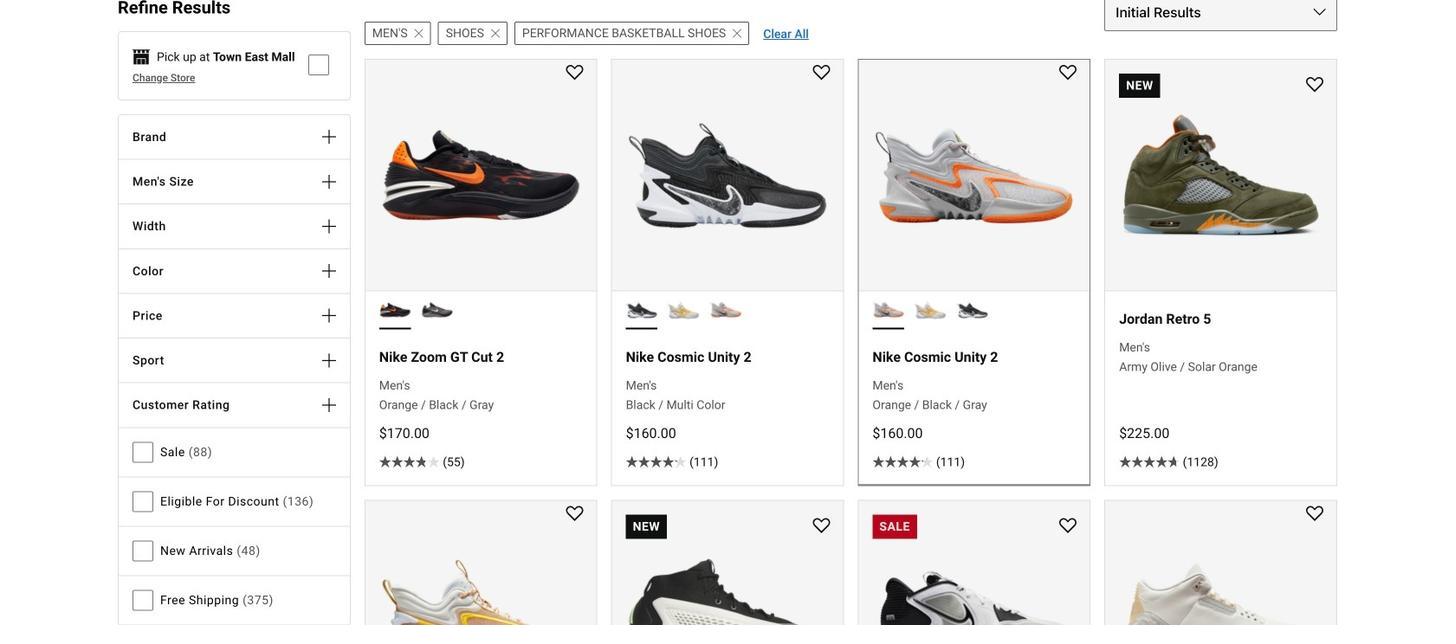 Task type: vqa. For each thing, say whether or not it's contained in the screenshot.
Nike Cosmic Unity 2 - Men's Orange/Black/Gray image
yes



Task type: describe. For each thing, give the bounding box(es) containing it.
manage favorites - jordan retro 5 - men's image
[[1307, 77, 1324, 94]]

manage favorites - nike cosmic unity 2 - men's image
[[1060, 65, 1077, 82]]

0 vertical spatial manage favorites - nike cosmic unity 2 - men's image
[[813, 65, 831, 82]]

manage favorites - jordan air jordan 3 retro craft - men's image
[[1307, 507, 1324, 524]]

nike zoom gt cut 2 - men's orange/black/gray image
[[379, 294, 411, 325]]

nike cosmic unity 2 - men's orange/black/gray image
[[710, 294, 742, 325]]

manage favorites - adidas ae 1 - men's image
[[813, 519, 831, 536]]

manage favorites - nike kyrie low 5 - men's image
[[1060, 519, 1077, 536]]



Task type: locate. For each thing, give the bounding box(es) containing it.
nike cosmic unity 2 - men's black/multi color image left nike cosmic unity 2 - men's white/multi/grey image
[[626, 294, 658, 325]]

manage favorites - nike cosmic unity 2 - men's image
[[813, 65, 831, 82], [566, 507, 584, 524]]

nike cosmic unity 2 - men's black/multi color image right nike cosmic unity 2 - men's white/multi/grey icon
[[957, 294, 989, 325]]

nike zoom gt cut 2 - men's white/orange/green image
[[421, 294, 453, 325]]

nike cosmic unity 2 - men's black/multi color image
[[626, 294, 658, 325], [957, 294, 989, 325]]

0 horizontal spatial nike cosmic unity 2 - men's black/multi color image
[[626, 294, 658, 325]]

manage favorites - nike zoom gt cut 2 - men's image
[[566, 65, 584, 82]]

nike cosmic unity 2 - men's orange/black/gray image
[[873, 294, 905, 325]]

1 horizontal spatial nike cosmic unity 2 - men's black/multi color image
[[957, 294, 989, 325]]

1 vertical spatial manage favorites - nike cosmic unity 2 - men's image
[[566, 507, 584, 524]]

2 nike cosmic unity 2 - men's black/multi color image from the left
[[957, 294, 989, 325]]

0 horizontal spatial manage favorites - nike cosmic unity 2 - men's image
[[566, 507, 584, 524]]

nike cosmic unity 2 - men's white/multi/grey image
[[668, 294, 700, 325]]

nike cosmic unity 2 - men's white/multi/grey image
[[915, 294, 947, 325]]

1 nike cosmic unity 2 - men's black/multi color image from the left
[[626, 294, 658, 325]]

1 horizontal spatial manage favorites - nike cosmic unity 2 - men's image
[[813, 65, 831, 82]]



